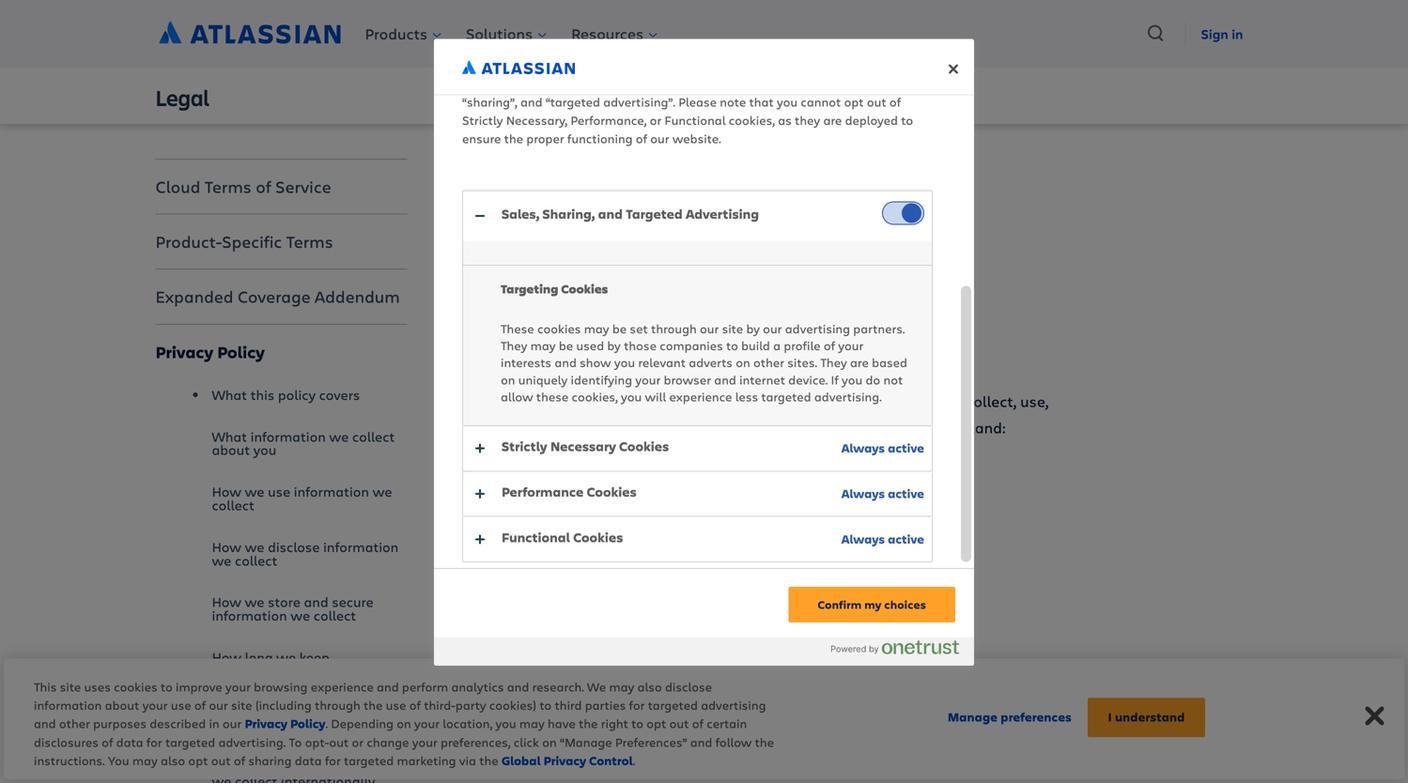 Task type: vqa. For each thing, say whether or not it's contained in the screenshot.
tools inside the , GitHub, and Gitlab, documentation and knowledge management tools like
no



Task type: locate. For each thing, give the bounding box(es) containing it.
0 horizontal spatial store
[[268, 593, 301, 611]]

cookies"
[[462, 57, 512, 73]]

in inside button
[[1232, 25, 1243, 43]]

these
[[536, 389, 569, 405]]

terms right cloud
[[205, 176, 252, 198]]

how to access and control your information up preferences" at the bottom
[[475, 711, 789, 731]]

specific
[[222, 231, 282, 253]]

are
[[823, 112, 842, 128], [850, 354, 869, 371]]

2 horizontal spatial site
[[722, 320, 743, 337]]

for down described
[[146, 734, 162, 751]]

keep up the browsing
[[299, 648, 330, 667]]

.
[[772, 1, 775, 18], [325, 715, 328, 732], [633, 752, 635, 769]]

"targeted up cookies"
[[462, 39, 517, 55]]

site inside these cookies may be set through our site by our advertising partners. they may be used by those companies to build a profile of your interests and show you relevant adverts on other sites. they are based on uniquely identifying your browser and internet device. if you do not allow these cookies, you will experience less targeted advertising.
[[722, 320, 743, 337]]

1 horizontal spatial site
[[231, 697, 252, 713]]

information inside how we use information we collect
[[294, 482, 369, 501]]

2 active from the top
[[888, 486, 924, 502]]

0 vertical spatial "targeted
[[462, 39, 517, 55]]

product-
[[155, 231, 222, 253]]

2 horizontal spatial by
[[746, 320, 760, 337]]

how
[[212, 482, 241, 501], [475, 515, 508, 535], [212, 538, 241, 556], [475, 564, 508, 584], [212, 593, 241, 611], [475, 613, 508, 633], [212, 648, 241, 667], [475, 662, 508, 682], [212, 703, 241, 722], [475, 711, 508, 731], [212, 759, 241, 777], [475, 759, 508, 780]]

. inside global privacy control .
[[633, 752, 635, 769]]

2 vertical spatial site
[[231, 697, 252, 713]]

2 company logo image from the top
[[462, 60, 575, 74]]

you down your privacy is important to us, and so is being transparent about how we collect, use, and share information about you. this policy is intended to help you understand:
[[728, 466, 754, 486]]

not down based
[[883, 371, 903, 388]]

1 horizontal spatial "targeted
[[546, 93, 600, 110]]

or
[[650, 112, 662, 128], [352, 734, 364, 751]]

opt up preferences" at the bottom
[[647, 715, 666, 732]]

to right the right
[[631, 715, 644, 732]]

and inside how we store and secure information we collect
[[304, 593, 328, 611]]

transfer down to
[[268, 759, 318, 777]]

how we transfer information we collect internationally link down (including
[[212, 747, 407, 783]]

certain inside . depending on your location, you may have the right to opt out of certain disclosures of data for targeted advertising. to opt-out or change your preferences, click on "manage preferences" and follow the instructions. you may also opt out of sharing data for targeted marketing via the
[[707, 715, 747, 732]]

by up build
[[746, 320, 760, 337]]

cloud terms of service link
[[155, 164, 407, 209]]

1 vertical spatial also
[[161, 752, 185, 769]]

and up the browsing
[[304, 593, 328, 611]]

2 vertical spatial for
[[325, 752, 341, 769]]

and up ("gpc")
[[877, 20, 899, 37]]

1 vertical spatial are
[[850, 354, 869, 371]]

set
[[630, 320, 648, 337]]

1 horizontal spatial how we use information we collect link
[[475, 515, 730, 535]]

0 vertical spatial "sharing",
[[819, 20, 874, 37]]

. inside . depending on your location, you may have the right to opt out of certain disclosures of data for targeted advertising. to opt-out or change your preferences, click on "manage preferences" and follow the instructions. you may also opt out of sharing data for targeted marketing via the
[[325, 715, 328, 732]]

have inside .  you can choose not to allow certain types of cookies, including opting out of "sales", "sharing", and "targeted advertising" by turning off the "sales, sharing and targeted advertising cookies" button below. if you have enabled the global privacy control ("gpc") on your browser, we will treat that signal as a valid request to opt out of "sales", "sharing", and "targeted advertising". please note that you cannot opt out of strictly necessary, performance, or functional cookies, as they are deployed to ensure the proper functioning of our website.
[[632, 57, 660, 73]]

your up described
[[142, 697, 168, 713]]

long
[[245, 648, 273, 667], [511, 662, 543, 682]]

privacy down 'expanded'
[[155, 341, 213, 363]]

1 always active from the top
[[842, 440, 924, 457]]

the inside this site uses cookies to improve your browsing experience and perform analytics and research. we may also disclose information about your use of our site (including through the use of third-party cookies) to third parties for targeted advertising and other purposes described in our
[[364, 697, 383, 713]]

1 horizontal spatial or
[[650, 112, 662, 128]]

a inside .  you can choose not to allow certain types of cookies, including opting out of "sales", "sharing", and "targeted advertising" by turning off the "sales, sharing and targeted advertising cookies" button below. if you have enabled the global privacy control ("gpc") on your browser, we will treat that signal as a valid request to opt out of "sales", "sharing", and "targeted advertising". please note that you cannot opt out of strictly necessary, performance, or functional cookies, as they are deployed to ensure the proper functioning of our website.
[[702, 75, 709, 92]]

always for performance cookies
[[842, 486, 885, 502]]

1 vertical spatial site
[[60, 679, 81, 695]]

how inside how we use information we collect
[[212, 482, 241, 501]]

and down browser
[[661, 391, 688, 411]]

active for strictly necessary cookies
[[888, 440, 924, 457]]

data down the purposes
[[116, 734, 143, 751]]

1 horizontal spatial are
[[850, 354, 869, 371]]

control up preferences" at the bottom
[[613, 711, 663, 731]]

performance,
[[571, 112, 647, 128]]

for inside this site uses cookies to improve your browsing experience and perform analytics and research. we may also disclose information about your use of our site (including through the use of third-party cookies) to third parties for targeted advertising and other purposes described in our
[[629, 697, 645, 713]]

by right used
[[607, 337, 621, 354]]

advertising. up sharing at bottom
[[218, 734, 286, 751]]

we
[[587, 679, 606, 695]]

privacy
[[473, 391, 524, 411]]

a up please in the top of the page
[[702, 75, 709, 92]]

sign in
[[1201, 25, 1243, 43]]

1 vertical spatial always active
[[842, 486, 924, 502]]

1 vertical spatial you
[[108, 752, 129, 769]]

1 vertical spatial what this policy covers
[[212, 386, 360, 404]]

and down adverts
[[714, 371, 736, 388]]

1 horizontal spatial "sharing",
[[819, 20, 874, 37]]

always active
[[842, 440, 924, 457], [842, 486, 924, 502], [842, 531, 924, 548]]

secure
[[332, 593, 374, 611], [608, 613, 655, 633]]

this left "uses" in the left of the page
[[34, 679, 57, 695]]

via
[[459, 752, 476, 769]]

allow inside these cookies may be set through our site by our advertising partners. they may be used by those companies to build a profile of your interests and show you relevant adverts on other sites. they are based on uniquely identifying your browser and internet device. if you do not allow these cookies, you will experience less targeted advertising.
[[501, 389, 533, 405]]

your down cookies"
[[462, 75, 488, 92]]

control inside how to access and control your information
[[336, 703, 381, 722]]

as down 'enabled' on the top
[[685, 75, 699, 92]]

disclose inside the how we disclose information we collect
[[268, 538, 320, 556]]

cookies down performance cookies
[[573, 529, 623, 546]]

experience inside this site uses cookies to improve your browsing experience and perform analytics and research. we may also disclose information about your use of our site (including through the use of third-party cookies) to third parties for targeted advertising and other purposes described in our
[[311, 679, 374, 695]]

how long we keep information link up (including
[[212, 637, 407, 692]]

0 vertical spatial data
[[116, 734, 143, 751]]

global down click
[[502, 753, 541, 769]]

how long we keep information link
[[212, 637, 407, 692], [475, 662, 693, 682]]

1 horizontal spatial allow
[[501, 389, 533, 405]]

. inside .  you can choose not to allow certain types of cookies, including opting out of "sales", "sharing", and "targeted advertising" by turning off the "sales, sharing and targeted advertising cookies" button below. if you have enabled the global privacy control ("gpc") on your browser, we will treat that signal as a valid request to opt out of "sales", "sharing", and "targeted advertising". please note that you cannot opt out of strictly necessary, performance, or functional cookies, as they are deployed to ensure the proper functioning of our website.
[[772, 1, 775, 18]]

1 active from the top
[[888, 440, 924, 457]]

in right described
[[209, 715, 219, 732]]

what information we collect about you
[[212, 427, 395, 459], [475, 466, 754, 486]]

0 horizontal spatial policy
[[278, 386, 316, 404]]

1 vertical spatial a
[[773, 337, 781, 354]]

how we transfer information we collect internationally
[[212, 759, 397, 783], [475, 759, 870, 780]]

how
[[906, 391, 937, 411]]

0 horizontal spatial also
[[161, 752, 185, 769]]

policy inside your privacy is important to us, and so is being transparent about how we collect, use, and share information about you. this policy is intended to help you understand:
[[710, 417, 751, 438]]

policy up opt-
[[290, 716, 325, 732]]

0 horizontal spatial for
[[146, 734, 162, 751]]

confirm my choices button
[[789, 587, 955, 623]]

privacy policy down (including
[[245, 716, 325, 732]]

through inside this site uses cookies to improve your browsing experience and perform analytics and research. we may also disclose information about your use of our site (including through the use of third-party cookies) to third parties for targeted advertising and other purposes described in our
[[315, 697, 360, 713]]

how we disclose information we collect
[[212, 538, 399, 570], [475, 564, 759, 584]]

advertising up archived
[[686, 205, 759, 223]]

0 vertical spatial have
[[632, 57, 660, 73]]

control
[[336, 703, 381, 722], [613, 711, 663, 731]]

0 horizontal spatial site
[[60, 679, 81, 695]]

strictly
[[462, 112, 503, 128], [502, 438, 547, 455]]

global inside .  you can choose not to allow certain types of cookies, including opting out of "sales", "sharing", and "targeted advertising" by turning off the "sales, sharing and targeted advertising cookies" button below. if you have enabled the global privacy control ("gpc") on your browser, we will treat that signal as a valid request to opt out of "sales", "sharing", and "targeted advertising". please note that you cannot opt out of strictly necessary, performance, or functional cookies, as they are deployed to ensure the proper functioning of our website.
[[735, 57, 773, 73]]

or inside . depending on your location, you may have the right to opt out of certain disclosures of data for targeted advertising. to opt-out or change your preferences, click on "manage preferences" and follow the instructions. you may also opt out of sharing data for targeted marketing via the
[[352, 734, 364, 751]]

advertising".
[[603, 93, 675, 110]]

allow down uniquely
[[501, 389, 533, 405]]

purposes
[[93, 715, 147, 732]]

collect inside the how we disclose information we collect
[[235, 551, 277, 570]]

have down off
[[632, 57, 660, 73]]

strictly up ensure
[[462, 112, 503, 128]]

are inside .  you can choose not to allow certain types of cookies, including opting out of "sales", "sharing", and "targeted advertising" by turning off the "sales, sharing and targeted advertising cookies" button below. if you have enabled the global privacy control ("gpc") on your browser, we will treat that signal as a valid request to opt out of "sales", "sharing", and "targeted advertising". please note that you cannot opt out of strictly necessary, performance, or functional cookies, as they are deployed to ensure the proper functioning of our website.
[[823, 112, 842, 128]]

targeting
[[501, 281, 558, 297]]

other up 'disclosures' on the bottom left of page
[[59, 715, 90, 732]]

3 active from the top
[[888, 531, 924, 548]]

choices
[[884, 597, 926, 612]]

0 vertical spatial "sales",
[[773, 20, 815, 37]]

1 vertical spatial through
[[315, 697, 360, 713]]

1 company logo image from the top
[[462, 49, 575, 86]]

your inside .  you can choose not to allow certain types of cookies, including opting out of "sales", "sharing", and "targeted advertising" by turning off the "sales, sharing and targeted advertising cookies" button below. if you have enabled the global privacy control ("gpc") on your browser, we will treat that signal as a valid request to opt out of "sales", "sharing", and "targeted advertising". please note that you cannot opt out of strictly necessary, performance, or functional cookies, as they are deployed to ensure the proper functioning of our website.
[[462, 75, 488, 92]]

2 always from the top
[[842, 486, 885, 502]]

1 horizontal spatial how we transfer information we collect internationally
[[475, 759, 870, 780]]

what inside what this policy covers link
[[212, 386, 247, 404]]

0 vertical spatial advertising
[[785, 320, 850, 337]]

how we transfer information we collect internationally link
[[212, 747, 407, 783], [475, 759, 870, 780]]

how we store and secure information we collect up the browsing
[[212, 593, 374, 625]]

0 horizontal spatial long
[[245, 648, 273, 667]]

0 horizontal spatial how we disclose information we collect link
[[212, 526, 407, 582]]

0 horizontal spatial how long we keep information
[[212, 648, 330, 680]]

out up cannot
[[828, 75, 848, 92]]

1 always from the top
[[842, 440, 885, 457]]

0 horizontal spatial how to access and control your information link
[[212, 692, 407, 747]]

0 horizontal spatial certain
[[498, 20, 538, 37]]

versions
[[762, 247, 821, 267]]

2 vertical spatial .
[[633, 752, 635, 769]]

1 horizontal spatial control
[[821, 57, 863, 73]]

how to access and control your information down the browsing
[[212, 703, 381, 735]]

3 always active from the top
[[842, 531, 924, 548]]

1 vertical spatial .
[[325, 715, 328, 732]]

certain up follow
[[707, 715, 747, 732]]

0 horizontal spatial terms
[[205, 176, 252, 198]]

for down opt-
[[325, 752, 341, 769]]

are up "do"
[[850, 354, 869, 371]]

is right 'so'
[[712, 391, 724, 411]]

off
[[654, 39, 670, 55]]

0 vertical spatial in
[[1232, 25, 1243, 43]]

0 vertical spatial advertising
[[863, 39, 928, 55]]

the up "depending"
[[364, 697, 383, 713]]

control down "manage
[[589, 753, 633, 769]]

privacy policy link inside privacy alert dialog
[[245, 716, 325, 732]]

0 horizontal spatial secure
[[332, 593, 374, 611]]

as left they
[[778, 112, 792, 128]]

the
[[673, 39, 692, 55], [713, 57, 732, 73], [504, 130, 523, 146], [364, 697, 383, 713], [579, 715, 598, 732], [755, 734, 774, 751], [479, 752, 499, 769]]

1 horizontal spatial cookies
[[537, 320, 581, 337]]

website.
[[672, 130, 721, 146]]

as
[[685, 75, 699, 92], [778, 112, 792, 128]]

manage preferences alert dialog
[[434, 0, 974, 666]]

sharing
[[737, 39, 781, 55]]

cookies
[[537, 320, 581, 337], [114, 679, 157, 695]]

what information we collect about you down strictly necessary cookies
[[475, 466, 754, 486]]

and up opt-
[[308, 703, 333, 722]]

how we disclose information we collect link
[[212, 526, 407, 582], [475, 564, 759, 584]]

you down turning
[[608, 57, 629, 73]]

privacy down ensure
[[437, 165, 582, 225]]

valid
[[712, 75, 740, 92]]

what information we collect about you for the leftmost what information we collect about you link
[[212, 427, 395, 459]]

third
[[555, 697, 582, 713]]

and inside how to access and control your information
[[308, 703, 333, 722]]

control up cannot
[[821, 57, 863, 73]]

0 horizontal spatial how we disclose information we collect
[[212, 538, 399, 570]]

0 vertical spatial that
[[619, 75, 644, 92]]

0 vertical spatial also
[[637, 679, 662, 695]]

1 vertical spatial this
[[34, 679, 57, 695]]

long for the leftmost how long we keep information link
[[245, 648, 273, 667]]

preferences"
[[615, 734, 687, 751]]

have
[[632, 57, 660, 73], [548, 715, 576, 732]]

1 vertical spatial by
[[746, 320, 760, 337]]

0 vertical spatial not
[[870, 1, 890, 18]]

0 horizontal spatial "targeted
[[462, 39, 517, 55]]

2 vertical spatial disclose
[[665, 679, 712, 695]]

store up the browsing
[[268, 593, 301, 611]]

share
[[468, 417, 508, 438]]

0 horizontal spatial what information we collect about you
[[212, 427, 395, 459]]

what this policy covers link
[[212, 374, 407, 416]]

0 vertical spatial as
[[685, 75, 699, 92]]

that up advertising". at the top of page
[[619, 75, 644, 92]]

other
[[753, 354, 784, 371], [59, 715, 90, 732]]

certain
[[498, 20, 538, 37], [707, 715, 747, 732]]

0 vertical spatial control
[[821, 57, 863, 73]]

use inside how we use information we collect
[[268, 482, 290, 501]]

necessary
[[550, 438, 616, 455]]

1 vertical spatial in
[[209, 715, 219, 732]]

you down identifying
[[621, 389, 642, 405]]

active for functional cookies
[[888, 531, 924, 548]]

company logo image
[[462, 49, 575, 86], [462, 60, 575, 74]]

access inside how to access and control your information
[[262, 703, 305, 722]]

keep up the parties
[[572, 662, 606, 682]]

and left follow
[[690, 734, 712, 751]]

0 horizontal spatial targeted
[[626, 205, 683, 223]]

0 vertical spatial advertising.
[[814, 389, 882, 405]]

will down below.
[[563, 75, 585, 92]]

. depending on your location, you may have the right to opt out of certain disclosures of data for targeted advertising. to opt-out or change your preferences, click on "manage preferences" and follow the instructions. you may also opt out of sharing data for targeted marketing via the
[[34, 715, 774, 769]]

identifying
[[571, 371, 632, 388]]

advertising. inside . depending on your location, you may have the right to opt out of certain disclosures of data for targeted advertising. to opt-out or change your preferences, click on "manage preferences" and follow the instructions. you may also opt out of sharing data for targeted marketing via the
[[218, 734, 286, 751]]

targeted down device.
[[761, 389, 811, 405]]

they
[[795, 112, 820, 128]]

0 horizontal spatial .
[[325, 715, 328, 732]]

2 always active from the top
[[842, 486, 924, 502]]

you inside your privacy is important to us, and so is being transparent about how we collect, use, and share information about you. this policy is intended to help you understand:
[[891, 417, 917, 438]]

1 vertical spatial certain
[[707, 715, 747, 732]]

2 horizontal spatial .
[[772, 1, 775, 18]]

1 horizontal spatial as
[[778, 112, 792, 128]]

cookies, down identifying
[[572, 389, 618, 405]]

in right 'sign'
[[1232, 25, 1243, 43]]

2 vertical spatial always
[[842, 531, 885, 548]]

you down cookies)
[[496, 715, 516, 732]]

"sales", down ("gpc")
[[866, 75, 908, 92]]

active for performance cookies
[[888, 486, 924, 502]]

1 horizontal spatial in
[[1232, 25, 1243, 43]]

how we transfer information we collect internationally down preferences" at the bottom
[[475, 759, 870, 780]]

in inside this site uses cookies to improve your browsing experience and perform analytics and research. we may also disclose information about your use of our site (including through the use of third-party cookies) to third parties for targeted advertising and other purposes described in our
[[209, 715, 219, 732]]

can
[[802, 1, 823, 18]]

advertising.
[[814, 389, 882, 405], [218, 734, 286, 751]]

. left can
[[772, 1, 775, 18]]

you inside .  you can choose not to allow certain types of cookies, including opting out of "sales", "sharing", and "targeted advertising" by turning off the "sales, sharing and targeted advertising cookies" button below. if you have enabled the global privacy control ("gpc") on your browser, we will treat that signal as a valid request to opt out of "sales", "sharing", and "targeted advertising". please note that you cannot opt out of strictly necessary, performance, or functional cookies, as they are deployed to ensure the proper functioning of our website.
[[778, 1, 799, 18]]

cookies,
[[590, 20, 637, 37], [729, 112, 775, 128], [572, 389, 618, 405]]

.  you can choose not to allow certain types of cookies, including opting out of "sales", "sharing", and "targeted advertising" by turning off the "sales, sharing and targeted advertising cookies" button below. if you have enabled the global privacy control ("gpc") on your browser, we will treat that signal as a valid request to opt out of "sales", "sharing", and "targeted advertising". please note that you cannot opt out of strictly necessary, performance, or functional cookies, as they are deployed to ensure the proper functioning of our website.
[[462, 1, 928, 146]]

how inside how we store and secure information we collect
[[212, 593, 241, 611]]

internet
[[739, 371, 785, 388]]

being
[[728, 391, 768, 411]]

location,
[[443, 715, 492, 732]]

advertising inside .  you can choose not to allow certain types of cookies, including opting out of "sales", "sharing", and "targeted advertising" by turning off the "sales, sharing and targeted advertising cookies" button below. if you have enabled the global privacy control ("gpc") on your browser, we will treat that signal as a valid request to opt out of "sales", "sharing", and "targeted advertising". please note that you cannot opt out of strictly necessary, performance, or functional cookies, as they are deployed to ensure the proper functioning of our website.
[[863, 39, 928, 55]]

adverts
[[689, 354, 733, 371]]

cookies, inside these cookies may be set through our site by our advertising partners. they may be used by those companies to build a profile of your interests and show you relevant adverts on other sites. they are based on uniquely identifying your browser and internet device. if you do not allow these cookies, you will experience less targeted advertising.
[[572, 389, 618, 405]]

active down the understand: at the bottom right of page
[[888, 486, 924, 502]]

to right deployed
[[901, 112, 913, 128]]

active up 'choices'
[[888, 531, 924, 548]]

transfer
[[268, 759, 318, 777], [537, 759, 593, 780]]

control inside global privacy control .
[[589, 753, 633, 769]]

functional down performance
[[502, 529, 570, 546]]

our up build
[[763, 320, 782, 337]]

not inside these cookies may be set through our site by our advertising partners. they may be used by those companies to build a profile of your interests and show you relevant adverts on other sites. they are based on uniquely identifying your browser and internet device. if you do not allow these cookies, you will experience less targeted advertising.
[[883, 371, 903, 388]]

this down 'so'
[[678, 417, 706, 438]]

if
[[598, 57, 605, 73], [831, 371, 839, 388]]

0 horizontal spatial through
[[315, 697, 360, 713]]

to down the browsing
[[245, 703, 258, 722]]

view
[[660, 247, 694, 267]]

2 vertical spatial cookies,
[[572, 389, 618, 405]]

experience up "depending"
[[311, 679, 374, 695]]

use,
[[1020, 391, 1049, 411]]

advertising. down "do"
[[814, 389, 882, 405]]

what information we collect about you link
[[212, 416, 407, 471], [475, 466, 754, 486]]

1 horizontal spatial will
[[645, 389, 666, 405]]

0 horizontal spatial keep
[[299, 648, 330, 667]]

advertising. inside these cookies may be set through our site by our advertising partners. they may be used by those companies to build a profile of your interests and show you relevant adverts on other sites. they are based on uniquely identifying your browser and internet device. if you do not allow these cookies, you will experience less targeted advertising.
[[814, 389, 882, 405]]

your
[[437, 391, 469, 411]]

control
[[821, 57, 863, 73], [589, 753, 633, 769]]

0 horizontal spatial by
[[593, 39, 606, 55]]

to
[[289, 734, 302, 751]]

expanded coverage addendum link
[[155, 275, 407, 319]]

0 horizontal spatial functional
[[502, 529, 570, 546]]

to left build
[[726, 337, 738, 354]]

secure inside how we store and secure information we collect
[[332, 593, 374, 611]]

"sharing",
[[819, 20, 874, 37], [462, 93, 517, 110]]

3 always from the top
[[842, 531, 885, 548]]

0 horizontal spatial will
[[563, 75, 585, 92]]

they down these
[[501, 337, 527, 354]]

interests
[[501, 354, 551, 371]]

cookies down you.
[[619, 438, 669, 455]]

1 horizontal spatial .
[[633, 752, 635, 769]]

global down sharing on the top of the page
[[735, 57, 773, 73]]

advertising up ("gpc")
[[863, 39, 928, 55]]

0 horizontal spatial data
[[116, 734, 143, 751]]

partners.
[[853, 320, 905, 337]]

necessary,
[[506, 112, 567, 128]]

how long we keep information for how long we keep information link to the right
[[475, 662, 693, 682]]

. for depending
[[325, 715, 328, 732]]

in
[[1232, 25, 1243, 43], [209, 715, 219, 732]]

1 horizontal spatial that
[[749, 93, 774, 110]]

perform
[[402, 679, 448, 695]]

"sharing", down choose
[[819, 20, 874, 37]]

long inside how long we keep information
[[245, 648, 273, 667]]

also right the we
[[637, 679, 662, 695]]

advertising
[[863, 39, 928, 55], [686, 205, 759, 223]]

show
[[580, 354, 611, 371]]

atlassian logo image
[[159, 21, 341, 44]]

cookies down the july
[[561, 281, 608, 297]]

0 vertical spatial store
[[268, 593, 301, 611]]

0 vertical spatial allow
[[462, 20, 495, 37]]

collect inside how we use information we collect
[[212, 496, 254, 514]]

is down uniquely
[[528, 391, 539, 411]]

1 horizontal spatial long
[[511, 662, 543, 682]]

0 vertical spatial they
[[501, 337, 527, 354]]

0 vertical spatial disclose
[[268, 538, 320, 556]]

0 horizontal spatial advertising
[[701, 697, 766, 713]]

cookies
[[561, 281, 608, 297], [619, 438, 669, 455], [587, 483, 637, 501], [573, 529, 623, 546]]

covers
[[585, 342, 642, 369], [319, 386, 360, 404]]

other inside these cookies may be set through our site by our advertising partners. they may be used by those companies to build a profile of your interests and show you relevant adverts on other sites. they are based on uniquely identifying your browser and internet device. if you do not allow these cookies, you will experience less targeted advertising.
[[753, 354, 784, 371]]

how we transfer information we collect internationally down to
[[212, 759, 397, 783]]

0 vertical spatial active
[[888, 440, 924, 457]]



Task type: describe. For each thing, give the bounding box(es) containing it.
to up cannot
[[790, 75, 803, 92]]

request
[[743, 75, 787, 92]]

our inside .  you can choose not to allow certain types of cookies, including opting out of "sales", "sharing", and "targeted advertising" by turning off the "sales, sharing and targeted advertising cookies" button below. if you have enabled the global privacy control ("gpc") on your browser, we will treat that signal as a valid request to opt out of "sales", "sharing", and "targeted advertising". please note that you cannot opt out of strictly necessary, performance, or functional cookies, as they are deployed to ensure the proper functioning of our website.
[[650, 130, 669, 146]]

1 horizontal spatial internationally
[[761, 759, 866, 780]]

described
[[150, 715, 206, 732]]

1 vertical spatial be
[[559, 337, 573, 354]]

party
[[456, 697, 486, 713]]

1 horizontal spatial how we store and secure information we collect
[[475, 613, 823, 633]]

the up 'enabled' on the top
[[673, 39, 692, 55]]

opt up deployed
[[844, 93, 864, 110]]

to left us,
[[619, 391, 634, 411]]

privacy down (including
[[245, 716, 287, 732]]

1 horizontal spatial this
[[492, 342, 525, 369]]

1 horizontal spatial how we disclose information we collect
[[475, 564, 759, 584]]

0 horizontal spatial as
[[685, 75, 699, 92]]

1 horizontal spatial be
[[612, 320, 627, 337]]

your up preferences" at the bottom
[[667, 711, 698, 731]]

starting:
[[502, 247, 563, 267]]

products
[[365, 23, 427, 44]]

i
[[1108, 710, 1112, 726]]

product-specific terms link
[[155, 219, 407, 264]]

may inside this site uses cookies to improve your browsing experience and perform analytics and research. we may also disclose information about your use of our site (including through the use of third-party cookies) to third parties for targeted advertising and other purposes described in our
[[609, 679, 634, 695]]

store inside how we store and secure information we collect
[[268, 593, 301, 611]]

privacy policy inside privacy alert dialog
[[245, 716, 325, 732]]

0 vertical spatial covers
[[585, 342, 642, 369]]

you down 'those'
[[614, 354, 635, 371]]

privacy inside .  you can choose not to allow certain types of cookies, including opting out of "sales", "sharing", and "targeted advertising" by turning off the "sales, sharing and targeted advertising cookies" button below. if you have enabled the global privacy control ("gpc") on your browser, we will treat that signal as a valid request to opt out of "sales", "sharing", and "targeted advertising". please note that you cannot opt out of strictly necessary, performance, or functional cookies, as they are deployed to ensure the proper functioning of our website.
[[776, 57, 818, 73]]

will inside .  you can choose not to allow certain types of cookies, including opting out of "sales", "sharing", and "targeted advertising" by turning off the "sales, sharing and targeted advertising cookies" button below. if you have enabled the global privacy control ("gpc") on your browser, we will treat that signal as a valid request to opt out of "sales", "sharing", and "targeted advertising". please note that you cannot opt out of strictly necessary, performance, or functional cookies, as they are deployed to ensure the proper functioning of our website.
[[563, 75, 585, 92]]

the up "manage
[[579, 715, 598, 732]]

you down what this policy covers link
[[253, 441, 276, 459]]

)
[[821, 247, 825, 267]]

0 horizontal spatial advertising
[[686, 205, 759, 223]]

coverage
[[238, 286, 311, 308]]

disclose inside this site uses cookies to improve your browsing experience and perform analytics and research. we may also disclose information about your use of our site (including through the use of third-party cookies) to third parties for targeted advertising and other purposes described in our
[[665, 679, 712, 695]]

ensure
[[462, 130, 501, 146]]

used
[[576, 337, 604, 354]]

cloud
[[155, 176, 200, 198]]

always active for strictly necessary cookies
[[842, 440, 924, 457]]

1 horizontal spatial how to access and control your information
[[475, 711, 789, 731]]

control for rightmost how to access and control your information link
[[613, 711, 663, 731]]

click
[[514, 734, 539, 751]]

if inside these cookies may be set through our site by our advertising partners. they may be used by those companies to build a profile of your interests and show you relevant adverts on other sites. they are based on uniquely identifying your browser and internet device. if you do not allow these cookies, you will experience less targeted advertising.
[[831, 371, 839, 388]]

intended
[[771, 417, 834, 438]]

your up marketing
[[412, 734, 438, 751]]

control for how to access and control your information link to the left
[[336, 703, 381, 722]]

our right described
[[223, 715, 242, 732]]

targeted inside .  you can choose not to allow certain types of cookies, including opting out of "sales", "sharing", and "targeted advertising" by turning off the "sales, sharing and targeted advertising cookies" button below. if you have enabled the global privacy control ("gpc") on your browser, we will treat that signal as a valid request to opt out of "sales", "sharing", and "targeted advertising". please note that you cannot opt out of strictly necessary, performance, or functional cookies, as they are deployed to ensure the proper functioning of our website.
[[809, 39, 860, 55]]

legal link
[[155, 68, 209, 124]]

to inside these cookies may be set through our site by our advertising partners. they may be used by those companies to build a profile of your interests and show you relevant adverts on other sites. they are based on uniquely identifying your browser and internet device. if you do not allow these cookies, you will experience less targeted advertising.
[[726, 337, 738, 354]]

privacy inside global privacy control .
[[544, 753, 586, 769]]

device.
[[788, 371, 828, 388]]

this inside this site uses cookies to improve your browsing experience and perform analytics and research. we may also disclose information about your use of our site (including through the use of third-party cookies) to third parties for targeted advertising and other purposes described in our
[[34, 679, 57, 695]]

if inside .  you can choose not to allow certain types of cookies, including opting out of "sales", "sharing", and "targeted advertising" by turning off the "sales, sharing and targeted advertising cookies" button below. if you have enabled the global privacy control ("gpc") on your browser, we will treat that signal as a valid request to opt out of "sales", "sharing", and "targeted advertising". please note that you cannot opt out of strictly necessary, performance, or functional cookies, as they are deployed to ensure the proper functioning of our website.
[[598, 57, 605, 73]]

"sales,
[[695, 39, 734, 55]]

to left improve
[[161, 679, 173, 695]]

1 vertical spatial "targeted
[[546, 93, 600, 110]]

may up used
[[584, 320, 609, 337]]

1 horizontal spatial how long we keep information link
[[475, 662, 693, 682]]

1 vertical spatial functional
[[502, 529, 570, 546]]

1 horizontal spatial how to access and control your information link
[[475, 711, 789, 731]]

through inside these cookies may be set through our site by our advertising partners. they may be used by those companies to build a profile of your interests and show you relevant adverts on other sites. they are based on uniquely identifying your browser and internet device. if you do not allow these cookies, you will experience less targeted advertising.
[[651, 320, 697, 337]]

functional inside .  you can choose not to allow certain types of cookies, including opting out of "sales", "sharing", and "targeted advertising" by turning off the "sales, sharing and targeted advertising cookies" button below. if you have enabled the global privacy control ("gpc") on your browser, we will treat that signal as a valid request to opt out of "sales", "sharing", and "targeted advertising". please note that you cannot opt out of strictly necessary, performance, or functional cookies, as they are deployed to ensure the proper functioning of our website.
[[665, 112, 726, 128]]

browser,
[[491, 75, 539, 92]]

0 horizontal spatial covers
[[319, 386, 360, 404]]

1 vertical spatial cookies,
[[729, 112, 775, 128]]

1 horizontal spatial by
[[607, 337, 621, 354]]

your right improve
[[225, 679, 251, 695]]

a inside these cookies may be set through our site by our advertising partners. they may be used by those companies to build a profile of your interests and show you relevant adverts on other sites. they are based on uniquely identifying your browser and internet device. if you do not allow these cookies, you will experience less targeted advertising.
[[773, 337, 781, 354]]

1 horizontal spatial policy
[[528, 342, 581, 369]]

0 horizontal spatial they
[[501, 337, 527, 354]]

1 vertical spatial how we use information we collect
[[475, 515, 730, 535]]

by inside .  you can choose not to allow certain types of cookies, including opting out of "sales", "sharing", and "targeted advertising" by turning off the "sales, sharing and targeted advertising cookies" button below. if you have enabled the global privacy control ("gpc") on your browser, we will treat that signal as a valid request to opt out of "sales", "sharing", and "targeted advertising". please note that you cannot opt out of strictly necessary, performance, or functional cookies, as they are deployed to ensure the proper functioning of our website.
[[593, 39, 606, 55]]

1 vertical spatial for
[[146, 734, 162, 751]]

0 horizontal spatial what information we collect about you link
[[212, 416, 407, 471]]

uses
[[84, 679, 111, 695]]

how inside how to access and control your information
[[212, 703, 241, 722]]

to up click
[[511, 711, 526, 731]]

your down partners.
[[838, 337, 864, 354]]

relevant
[[638, 354, 686, 371]]

out up preferences" at the bottom
[[669, 715, 689, 732]]

cannot
[[801, 93, 841, 110]]

browsing
[[254, 679, 308, 695]]

0 vertical spatial privacy policy
[[437, 165, 707, 225]]

1 vertical spatial privacy policy
[[155, 341, 265, 363]]

build
[[741, 337, 770, 354]]

manage
[[948, 710, 998, 726]]

advertising inside these cookies may be set through our site by our advertising partners. they may be used by those companies to build a profile of your interests and show you relevant adverts on other sites. they are based on uniquely identifying your browser and internet device. if you do not allow these cookies, you will experience less targeted advertising.
[[785, 320, 850, 337]]

and inside . depending on your location, you may have the right to opt out of certain disclosures of data for targeted advertising. to opt-out or change your preferences, click on "manage preferences" and follow the instructions. you may also opt out of sharing data for targeted marketing via the
[[690, 734, 712, 751]]

our up companies
[[700, 320, 719, 337]]

certain inside .  you can choose not to allow certain types of cookies, including opting out of "sales", "sharing", and "targeted advertising" by turning off the "sales, sharing and targeted advertising cookies" button below. if you have enabled the global privacy control ("gpc") on your browser, we will treat that signal as a valid request to opt out of "sales", "sharing", and "targeted advertising". please note that you cannot opt out of strictly necessary, performance, or functional cookies, as they are deployed to ensure the proper functioning of our website.
[[498, 20, 538, 37]]

other inside this site uses cookies to improve your browsing experience and perform analytics and research. we may also disclose information about your use of our site (including through the use of third-party cookies) to third parties for targeted advertising and other purposes described in our
[[59, 715, 90, 732]]

the down necessary,
[[504, 130, 523, 146]]

0 vertical spatial what this policy covers
[[437, 342, 642, 369]]

sharing
[[248, 752, 292, 769]]

on down build
[[736, 354, 750, 371]]

analytics
[[451, 679, 504, 695]]

0 vertical spatial terms
[[205, 176, 252, 198]]

proper
[[526, 130, 564, 146]]

performance cookies
[[502, 483, 637, 501]]

(
[[656, 247, 660, 267]]

preferences
[[1001, 710, 1072, 726]]

1 horizontal spatial store
[[537, 613, 573, 633]]

of inside these cookies may be set through our site by our advertising partners. they may be used by those companies to build a profile of your interests and show you relevant adverts on other sites. they are based on uniquely identifying your browser and internet device. if you do not allow these cookies, you will experience less targeted advertising.
[[824, 337, 835, 354]]

disclosures
[[34, 734, 99, 751]]

and up cookies)
[[507, 679, 529, 695]]

0 horizontal spatial internationally
[[281, 772, 375, 783]]

global privacy control link
[[502, 753, 633, 769]]

signal
[[647, 75, 682, 92]]

1 horizontal spatial what information we collect about you link
[[475, 466, 754, 486]]

always active for functional cookies
[[842, 531, 924, 548]]

also inside . depending on your location, you may have the right to opt out of certain disclosures of data for targeted advertising. to opt-out or change your preferences, click on "manage preferences" and follow the instructions. you may also opt out of sharing data for targeted marketing via the
[[161, 752, 185, 769]]

0 horizontal spatial "sales",
[[773, 20, 815, 37]]

about inside this site uses cookies to improve your browsing experience and perform analytics and research. we may also disclose information about your use of our site (including through the use of third-party cookies) to third parties for targeted advertising and other purposes described in our
[[105, 697, 139, 713]]

targeted inside this site uses cookies to improve your browsing experience and perform analytics and research. we may also disclose information about your use of our site (including through the use of third-party cookies) to third parties for targeted advertising and other purposes described in our
[[648, 697, 698, 713]]

on right click
[[542, 734, 557, 751]]

always active for performance cookies
[[842, 486, 924, 502]]

2 horizontal spatial is
[[755, 417, 767, 438]]

targeting cookies
[[501, 281, 608, 297]]

performance
[[502, 483, 584, 501]]

profile
[[784, 337, 821, 354]]

1 horizontal spatial how we transfer information we collect internationally link
[[475, 759, 870, 780]]

out down "depending"
[[329, 734, 349, 751]]

allow inside .  you can choose not to allow certain types of cookies, including opting out of "sales", "sharing", and "targeted advertising" by turning off the "sales, sharing and targeted advertising cookies" button below. if you have enabled the global privacy control ("gpc") on your browser, we will treat that signal as a valid request to opt out of "sales", "sharing", and "targeted advertising". please note that you cannot opt out of strictly necessary, performance, or functional cookies, as they are deployed to ensure the proper functioning of our website.
[[462, 20, 495, 37]]

privacy alert dialog
[[4, 659, 1405, 780]]

opt up cannot
[[806, 75, 825, 92]]

0 horizontal spatial transfer
[[268, 759, 318, 777]]

2023
[[616, 247, 652, 267]]

0 horizontal spatial this
[[250, 386, 275, 404]]

i understand button
[[1088, 698, 1205, 737]]

depending
[[331, 715, 394, 732]]

information inside how we store and secure information we collect
[[212, 606, 287, 625]]

1 vertical spatial data
[[295, 752, 322, 769]]

0 horizontal spatial how we store and secure information we collect
[[212, 593, 374, 625]]

policy inside privacy alert dialog
[[290, 716, 325, 732]]

global privacy control .
[[502, 752, 635, 769]]

i understand
[[1108, 710, 1185, 726]]

and up necessary,
[[520, 93, 543, 110]]

manage preferences button
[[948, 699, 1072, 737]]

control inside .  you can choose not to allow certain types of cookies, including opting out of "sales", "sharing", and "targeted advertising" by turning off the "sales, sharing and targeted advertising cookies" button below. if you have enabled the global privacy control ("gpc") on your browser, we will treat that signal as a valid request to opt out of "sales", "sharing", and "targeted advertising". please note that you cannot opt out of strictly necessary, performance, or functional cookies, as they are deployed to ensure the proper functioning of our website.
[[821, 57, 863, 73]]

are inside these cookies may be set through our site by our advertising partners. they may be used by those companies to build a profile of your interests and show you relevant adverts on other sites. they are based on uniquely identifying your browser and internet device. if you do not allow these cookies, you will experience less targeted advertising.
[[850, 354, 869, 371]]

cookies for targeting cookies
[[561, 281, 608, 297]]

1 vertical spatial policy
[[217, 341, 265, 363]]

you left "do"
[[842, 371, 863, 388]]

to left help
[[838, 417, 852, 438]]

1 vertical spatial "sharing",
[[462, 93, 517, 110]]

product-specific terms
[[155, 231, 333, 253]]

opt down described
[[188, 752, 208, 769]]

addendum
[[315, 286, 400, 308]]

parties
[[585, 697, 626, 713]]

us,
[[637, 391, 657, 411]]

improve
[[176, 679, 222, 695]]

0 horizontal spatial is
[[528, 391, 539, 411]]

advertising inside this site uses cookies to improve your browsing experience and perform analytics and research. we may also disclose information about your use of our site (including through the use of third-party cookies) to third parties for targeted advertising and other purposes described in our
[[701, 697, 766, 713]]

we inside your privacy is important to us, and so is being transparent about how we collect, use, and share information about you. this policy is intended to help you understand:
[[940, 391, 962, 411]]

your down the third-
[[414, 715, 440, 732]]

cookies inside these cookies may be set through our site by our advertising partners. they may be used by those companies to build a profile of your interests and show you relevant adverts on other sites. they are based on uniquely identifying your browser and internet device. if you do not allow these cookies, you will experience less targeted advertising.
[[537, 320, 581, 337]]

to inside . depending on your location, you may have the right to opt out of certain disclosures of data for targeted advertising. to opt-out or change your preferences, click on "manage preferences" and follow the instructions. you may also opt out of sharing data for targeted marketing via the
[[631, 715, 644, 732]]

1 vertical spatial "sales",
[[866, 75, 908, 92]]

. for you
[[772, 1, 775, 18]]

0 vertical spatial cookies,
[[590, 20, 637, 37]]

advertising"
[[520, 39, 590, 55]]

0 horizontal spatial how we use information we collect
[[212, 482, 392, 514]]

1 vertical spatial secure
[[608, 613, 655, 633]]

1 horizontal spatial they
[[820, 354, 847, 371]]

functioning
[[567, 130, 633, 146]]

out left sharing at bottom
[[211, 752, 231, 769]]

cloud terms of service
[[155, 176, 331, 198]]

this inside your privacy is important to us, and so is being transparent about how we collect, use, and share information about you. this policy is intended to help you understand:
[[678, 417, 706, 438]]

information inside how to access and control your information
[[243, 717, 319, 735]]

always for strictly necessary cookies
[[842, 440, 885, 457]]

understand
[[1115, 710, 1185, 726]]

do
[[866, 371, 880, 388]]

we inside .  you can choose not to allow certain types of cookies, including opting out of "sales", "sharing", and "targeted advertising" by turning off the "sales, sharing and targeted advertising cookies" button below. if you have enabled the global privacy control ("gpc") on your browser, we will treat that signal as a valid request to opt out of "sales", "sharing", and "targeted advertising". please note that you cannot opt out of strictly necessary, performance, or functional cookies, as they are deployed to ensure the proper functioning of our website.
[[543, 75, 560, 92]]

follow
[[715, 734, 752, 751]]

1 horizontal spatial keep
[[572, 662, 606, 682]]

0 horizontal spatial how long we keep information link
[[212, 637, 407, 692]]

1 vertical spatial strictly
[[502, 438, 547, 455]]

collect inside how we store and secure information we collect
[[314, 606, 356, 625]]

out up deployed
[[867, 93, 886, 110]]

and up the we
[[577, 613, 604, 633]]

enabled
[[663, 57, 710, 73]]

global inside global privacy control .
[[502, 753, 541, 769]]

have inside . depending on your location, you may have the right to opt out of certain disclosures of data for targeted advertising. to opt-out or change your preferences, click on "manage preferences" and follow the instructions. you may also opt out of sharing data for targeted marketing via the
[[548, 715, 576, 732]]

sign
[[1201, 25, 1229, 43]]

this site uses cookies to improve your browsing experience and perform analytics and research. we may also disclose information about your use of our site (including through the use of third-party cookies) to third parties for targeted advertising and other purposes described in our
[[34, 679, 766, 732]]

your privacy is important to us, and so is being transparent about how we collect, use, and share information about you. this policy is intended to help you understand:
[[437, 391, 1049, 438]]

how long we keep information for the leftmost how long we keep information link
[[212, 648, 330, 680]]

not inside .  you can choose not to allow certain types of cookies, including opting out of "sales", "sharing", and "targeted advertising" by turning off the "sales, sharing and targeted advertising cookies" button below. if you have enabled the global privacy control ("gpc") on your browser, we will treat that signal as a valid request to opt out of "sales", "sharing", and "targeted advertising". please note that you cannot opt out of strictly necessary, performance, or functional cookies, as they are deployed to ensure the proper functioning of our website.
[[870, 1, 890, 18]]

targeted inside these cookies may be set through our site by our advertising partners. they may be used by those companies to build a profile of your interests and show you relevant adverts on other sites. they are based on uniquely identifying your browser and internet device. if you do not allow these cookies, you will experience less targeted advertising.
[[761, 389, 811, 405]]

button
[[515, 57, 554, 73]]

0 vertical spatial privacy policy link
[[155, 330, 407, 374]]

long for how long we keep information link to the right
[[511, 662, 543, 682]]

1 horizontal spatial how we store and secure information we collect link
[[475, 613, 823, 633]]

right
[[601, 715, 628, 732]]

sharing,
[[543, 205, 595, 223]]

1 horizontal spatial is
[[712, 391, 724, 411]]

and down your
[[437, 417, 465, 438]]

cookies for performance cookies
[[587, 483, 637, 501]]

sales, sharing, and targeted advertising
[[502, 205, 759, 223]]

your up us,
[[635, 371, 661, 388]]

change
[[367, 734, 409, 751]]

on inside .  you can choose not to allow certain types of cookies, including opting out of "sales", "sharing", and "targeted advertising" by turning off the "sales, sharing and targeted advertising cookies" button below. if you have enabled the global privacy control ("gpc") on your browser, we will treat that signal as a valid request to opt out of "sales", "sharing", and "targeted advertising". please note that you cannot opt out of strictly necessary, performance, or functional cookies, as they are deployed to ensure the proper functioning of our website.
[[910, 57, 924, 73]]

to inside how to access and control your information
[[245, 703, 258, 722]]

cookies for functional cookies
[[573, 529, 623, 546]]

the up the valid at the right top of the page
[[713, 57, 732, 73]]

confirm
[[818, 597, 862, 612]]

information inside the how we disclose information we collect
[[323, 538, 399, 556]]

information inside this site uses cookies to improve your browsing experience and perform analytics and research. we may also disclose information about your use of our site (including through the use of third-party cookies) to third parties for targeted advertising and other purposes described in our
[[34, 697, 102, 713]]

you inside . depending on your location, you may have the right to opt out of certain disclosures of data for targeted advertising. to opt-out or change your preferences, click on "manage preferences" and follow the instructions. you may also opt out of sharing data for targeted marketing via the
[[496, 715, 516, 732]]

cookies inside this site uses cookies to improve your browsing experience and perform analytics and research. we may also disclose information about your use of our site (including through the use of third-party cookies) to third parties for targeted advertising and other purposes described in our
[[114, 679, 157, 695]]

browser
[[664, 371, 711, 388]]

to right choose
[[893, 1, 905, 18]]

choose
[[826, 1, 867, 18]]

your inside how to access and control your information
[[212, 717, 240, 735]]

including
[[640, 20, 692, 37]]

service
[[275, 176, 331, 198]]

2 horizontal spatial policy
[[589, 165, 707, 225]]

1 vertical spatial terms
[[286, 231, 333, 253]]

solutions link
[[453, 20, 556, 47]]

our down improve
[[209, 697, 228, 713]]

("gpc")
[[866, 57, 907, 73]]

sales, sharing, and targeted advertising switch
[[882, 202, 924, 225]]

also inside this site uses cookies to improve your browsing experience and perform analytics and research. we may also disclose information about your use of our site (including through the use of third-party cookies) to third parties for targeted advertising and other purposes described in our
[[637, 679, 662, 695]]

0 horizontal spatial how to access and control your information
[[212, 703, 381, 735]]

0 horizontal spatial how we transfer information we collect internationally link
[[212, 747, 407, 783]]

may up interests
[[531, 337, 556, 354]]

please
[[678, 93, 717, 110]]

you inside . depending on your location, you may have the right to opt out of certain disclosures of data for targeted advertising. to opt-out or change your preferences, click on "manage preferences" and follow the instructions. you may also opt out of sharing data for targeted marketing via the
[[108, 752, 129, 769]]

my
[[864, 597, 882, 612]]

opt-
[[305, 734, 329, 751]]

1 horizontal spatial how we disclose information we collect link
[[475, 564, 759, 584]]

information inside your privacy is important to us, and so is being transparent about how we collect, use, and share information about you. this policy is intended to help you understand:
[[512, 417, 595, 438]]

effective starting: july 17, 2023 ( view archived versions )
[[437, 247, 825, 267]]

1 horizontal spatial transfer
[[537, 759, 593, 780]]

1 vertical spatial targeted
[[626, 205, 683, 223]]

out up sharing on the top of the page
[[736, 20, 756, 37]]

how inside the how we disclose information we collect
[[212, 538, 241, 556]]

and right sharing on the top of the page
[[784, 39, 806, 55]]

on up privacy
[[501, 371, 515, 388]]

strictly inside .  you can choose not to allow certain types of cookies, including opting out of "sales", "sharing", and "targeted advertising" by turning off the "sales, sharing and targeted advertising cookies" button below. if you have enabled the global privacy control ("gpc") on your browser, we will treat that signal as a valid request to opt out of "sales", "sharing", and "targeted advertising". please note that you cannot opt out of strictly necessary, performance, or functional cookies, as they are deployed to ensure the proper functioning of our website.
[[462, 112, 503, 128]]

disclose for left how we disclose information we collect link
[[268, 538, 320, 556]]

0 horizontal spatial how we use information we collect link
[[212, 471, 407, 526]]

0 horizontal spatial how we transfer information we collect internationally
[[212, 759, 397, 783]]

the right via
[[479, 752, 499, 769]]

17,
[[597, 247, 612, 267]]

disclose for how we disclose information we collect link to the right
[[537, 564, 595, 584]]

those
[[624, 337, 657, 354]]

you up they
[[777, 93, 798, 110]]

experience inside these cookies may be set through our site by our advertising partners. they may be used by those companies to build a profile of your interests and show you relevant adverts on other sites. they are based on uniquely identifying your browser and internet device. if you do not allow these cookies, you will experience less targeted advertising.
[[669, 389, 732, 405]]

the right follow
[[755, 734, 774, 751]]

may down the purposes
[[132, 752, 158, 769]]

view archived versions link
[[660, 247, 821, 267]]

will inside these cookies may be set through our site by our advertising partners. they may be used by those companies to build a profile of your interests and show you relevant adverts on other sites. they are based on uniquely identifying your browser and internet device. if you do not allow these cookies, you will experience less targeted advertising.
[[645, 389, 666, 405]]

expanded
[[155, 286, 233, 308]]

targeted down described
[[165, 734, 215, 751]]

and up uniquely
[[555, 354, 577, 371]]

powered by onetrust image
[[831, 640, 959, 655]]

0 horizontal spatial how we store and secure information we collect link
[[212, 582, 407, 637]]

or inside .  you can choose not to allow certain types of cookies, including opting out of "sales", "sharing", and "targeted advertising" by turning off the "sales, sharing and targeted advertising cookies" button below. if you have enabled the global privacy control ("gpc") on your browser, we will treat that signal as a valid request to opt out of "sales", "sharing", and "targeted advertising". please note that you cannot opt out of strictly necessary, performance, or functional cookies, as they are deployed to ensure the proper functioning of our website.
[[650, 112, 662, 128]]

based
[[872, 354, 907, 371]]

1 vertical spatial that
[[749, 93, 774, 110]]

1 horizontal spatial access
[[530, 711, 578, 731]]

and up 'disclosures' on the bottom left of page
[[34, 715, 56, 732]]

and right the sharing,
[[598, 205, 623, 223]]

and up "manage
[[582, 711, 609, 731]]

to down research.
[[540, 697, 552, 713]]

what information we collect about you for what information we collect about you link to the right
[[475, 466, 754, 486]]

and left perform
[[377, 679, 399, 695]]

on up change
[[397, 715, 411, 732]]

may up click
[[519, 715, 545, 732]]

targeted down change
[[344, 752, 394, 769]]

help
[[856, 417, 887, 438]]

sign in button
[[1196, 17, 1249, 51]]

always for functional cookies
[[842, 531, 885, 548]]



